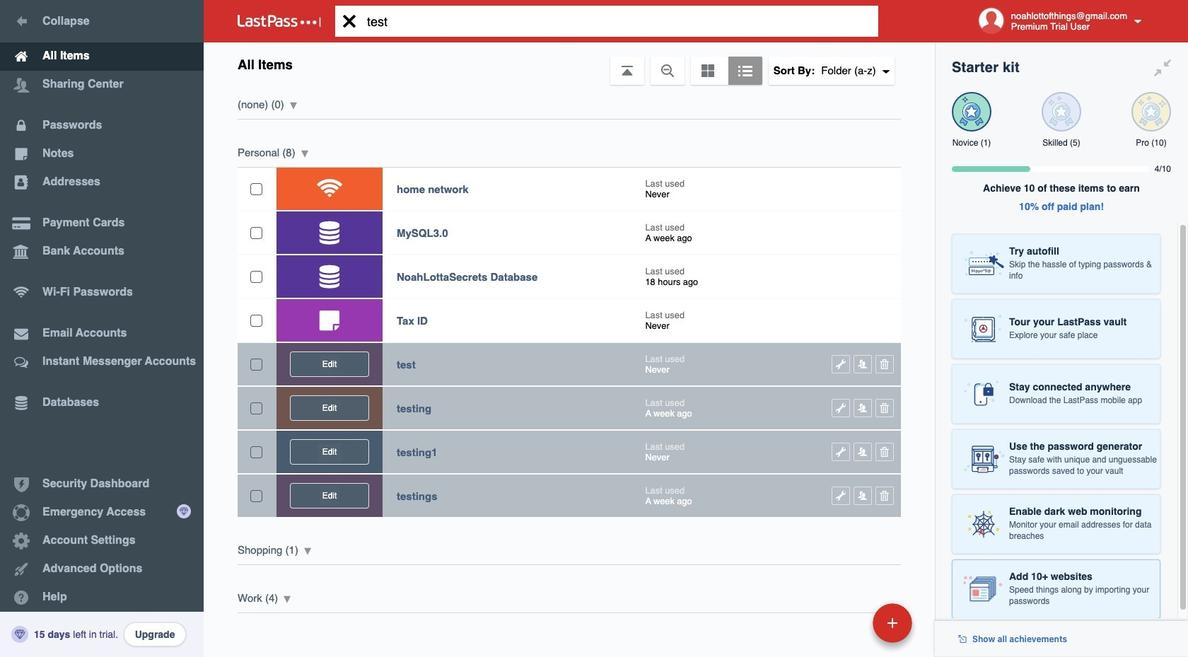 Task type: vqa. For each thing, say whether or not it's contained in the screenshot.
"New item" image
no



Task type: locate. For each thing, give the bounding box(es) containing it.
new item navigation
[[776, 599, 921, 657]]

new item element
[[776, 603, 918, 643]]

vault options navigation
[[204, 42, 936, 85]]



Task type: describe. For each thing, give the bounding box(es) containing it.
Search search field
[[335, 6, 901, 37]]

search my vault text field
[[335, 6, 901, 37]]

main navigation navigation
[[0, 0, 204, 657]]

clear search image
[[335, 6, 364, 37]]

lastpass image
[[238, 15, 321, 28]]



